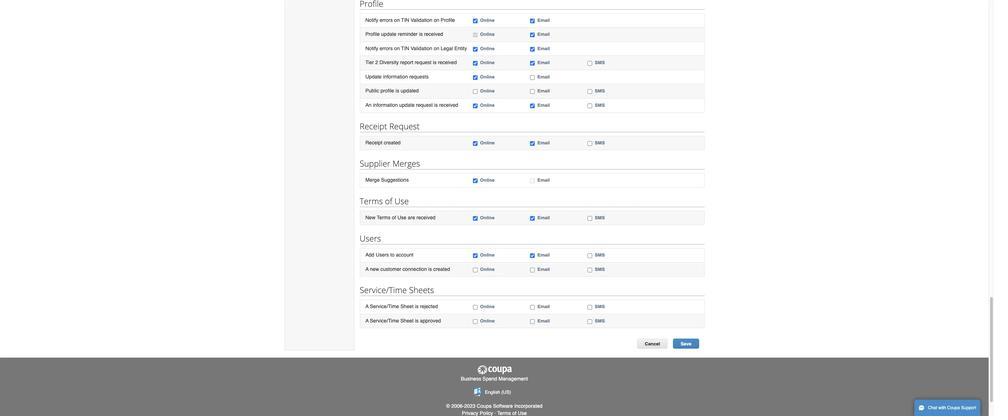 Task type: describe. For each thing, give the bounding box(es) containing it.
online for tier 2 diversity report request is received
[[480, 60, 495, 65]]

sheets
[[409, 285, 434, 296]]

update
[[365, 74, 382, 80]]

sms for a new customer connection is created
[[595, 267, 605, 273]]

online for profile update reminder is received
[[480, 32, 495, 37]]

online for new terms of use are received
[[480, 215, 495, 221]]

© 2006-2023 coupa software incorporated
[[446, 404, 542, 410]]

email for tier 2 diversity report request is received
[[537, 60, 550, 65]]

0 vertical spatial use
[[395, 196, 409, 207]]

0 horizontal spatial profile
[[365, 31, 380, 37]]

incorporated
[[514, 404, 542, 410]]

supplier
[[360, 158, 390, 170]]

connection
[[403, 267, 427, 273]]

cancel link
[[637, 340, 668, 350]]

receipt request
[[360, 120, 420, 132]]

notify errors on tin validation on profile
[[365, 17, 455, 23]]

a service/time sheet is approved
[[365, 319, 441, 324]]

1 horizontal spatial update
[[399, 102, 415, 108]]

sms for a service/time sheet is approved
[[595, 319, 605, 324]]

email for a service/time sheet is rejected
[[537, 305, 550, 310]]

coupa inside "button"
[[947, 406, 960, 411]]

email for notify errors on tin validation on profile
[[537, 17, 550, 23]]

an information update request is received
[[365, 102, 458, 108]]

sheet for approved
[[400, 319, 414, 324]]

chat with coupa support
[[928, 406, 976, 411]]

©
[[446, 404, 450, 410]]

online for a new customer connection is created
[[480, 267, 495, 273]]

diversity
[[379, 60, 399, 65]]

new
[[370, 267, 379, 273]]

reminder
[[398, 31, 418, 37]]

0 vertical spatial service/time
[[360, 285, 407, 296]]

online for add users to account
[[480, 253, 495, 258]]

sms for add users to account
[[595, 253, 605, 258]]

email for add users to account
[[537, 253, 550, 258]]

tier 2 diversity report request is received
[[365, 60, 457, 65]]

new
[[365, 215, 375, 221]]

are
[[408, 215, 415, 221]]

software
[[493, 404, 513, 410]]

request
[[389, 120, 420, 132]]

sms for new terms of use are received
[[595, 215, 605, 221]]

2006-
[[451, 404, 464, 410]]

0 vertical spatial update
[[381, 31, 396, 37]]

approved
[[420, 319, 441, 324]]

sms for an information update request is received
[[595, 103, 605, 108]]

notify for notify errors on tin validation on profile
[[365, 17, 378, 23]]

email for new terms of use are received
[[537, 215, 550, 221]]

save button
[[673, 340, 699, 350]]

on left legal
[[434, 45, 439, 51]]

profile update reminder is received
[[365, 31, 443, 37]]

public profile is updated
[[365, 88, 419, 94]]

validation for legal
[[411, 45, 432, 51]]

english
[[485, 390, 500, 396]]

0 vertical spatial terms
[[360, 196, 383, 207]]

merges
[[393, 158, 420, 170]]

suggestions
[[381, 177, 409, 183]]

0 horizontal spatial created
[[384, 140, 401, 146]]

email for receipt created
[[537, 140, 550, 146]]

customer
[[381, 267, 401, 273]]

updated
[[401, 88, 419, 94]]

(us)
[[501, 390, 511, 396]]

terms of use
[[360, 196, 409, 207]]

to
[[390, 253, 395, 258]]

2023
[[464, 404, 475, 410]]

chat
[[928, 406, 937, 411]]

email for an information update request is received
[[537, 103, 550, 108]]

online for a service/time sheet is rejected
[[480, 305, 495, 310]]

errors for notify errors on tin validation on profile
[[380, 17, 393, 23]]

1 vertical spatial use
[[397, 215, 406, 221]]

sms for tier 2 diversity report request is received
[[595, 60, 605, 65]]

an
[[365, 102, 372, 108]]



Task type: locate. For each thing, give the bounding box(es) containing it.
a for a new customer connection is created
[[365, 267, 369, 273]]

email for merge suggestions
[[537, 178, 550, 183]]

5 sms from the top
[[595, 215, 605, 221]]

1 a from the top
[[365, 267, 369, 273]]

chat with coupa support button
[[914, 400, 981, 417]]

1 vertical spatial request
[[416, 102, 433, 108]]

merge
[[365, 177, 380, 183]]

3 email from the top
[[537, 46, 550, 51]]

7 email from the top
[[537, 103, 550, 108]]

tin for legal
[[401, 45, 409, 51]]

5 email from the top
[[537, 74, 550, 80]]

a for a service/time sheet is rejected
[[365, 304, 369, 310]]

2 sms from the top
[[595, 88, 605, 94]]

None checkbox
[[530, 19, 535, 23], [473, 33, 478, 37], [530, 33, 535, 37], [530, 47, 535, 52], [530, 61, 535, 66], [530, 75, 535, 80], [588, 90, 592, 94], [588, 104, 592, 108], [530, 141, 535, 146], [588, 141, 592, 146], [473, 179, 478, 184], [473, 216, 478, 221], [530, 216, 535, 221], [588, 216, 592, 221], [588, 254, 592, 259], [473, 268, 478, 273], [530, 268, 535, 273], [473, 306, 478, 310], [530, 306, 535, 310], [530, 320, 535, 325], [530, 19, 535, 23], [473, 33, 478, 37], [530, 33, 535, 37], [530, 47, 535, 52], [530, 61, 535, 66], [530, 75, 535, 80], [588, 90, 592, 94], [588, 104, 592, 108], [530, 141, 535, 146], [588, 141, 592, 146], [473, 179, 478, 184], [473, 216, 478, 221], [530, 216, 535, 221], [588, 216, 592, 221], [588, 254, 592, 259], [473, 268, 478, 273], [530, 268, 535, 273], [473, 306, 478, 310], [530, 306, 535, 310], [530, 320, 535, 325]]

1 sms from the top
[[595, 60, 605, 65]]

users up add
[[360, 233, 381, 245]]

information for update
[[383, 74, 408, 80]]

1 vertical spatial receipt
[[365, 140, 382, 146]]

supplier merges
[[360, 158, 420, 170]]

8 email from the top
[[537, 140, 550, 146]]

2 email from the top
[[537, 32, 550, 37]]

2 vertical spatial a
[[365, 319, 369, 324]]

service/time down customer
[[360, 285, 407, 296]]

1 vertical spatial errors
[[380, 45, 393, 51]]

validation up the tier 2 diversity report request is received
[[411, 45, 432, 51]]

add users to account
[[365, 253, 414, 258]]

service/time sheets
[[360, 285, 434, 296]]

5 online from the top
[[480, 74, 495, 80]]

on down profile update reminder is received
[[394, 45, 400, 51]]

public
[[365, 88, 379, 94]]

request
[[415, 60, 431, 65], [416, 102, 433, 108]]

email for update information requests
[[537, 74, 550, 80]]

1 horizontal spatial created
[[433, 267, 450, 273]]

new terms of use are received
[[365, 215, 435, 221]]

6 sms from the top
[[595, 253, 605, 258]]

0 vertical spatial a
[[365, 267, 369, 273]]

2 tin from the top
[[401, 45, 409, 51]]

service/time down 'service/time sheets'
[[370, 304, 399, 310]]

profile
[[441, 17, 455, 23], [365, 31, 380, 37]]

a service/time sheet is rejected
[[365, 304, 438, 310]]

business spend management
[[461, 377, 528, 382]]

1 online from the top
[[480, 17, 495, 23]]

2 validation from the top
[[411, 45, 432, 51]]

errors up profile update reminder is received
[[380, 17, 393, 23]]

0 vertical spatial request
[[415, 60, 431, 65]]

receipt up receipt created
[[360, 120, 387, 132]]

2 vertical spatial service/time
[[370, 319, 399, 324]]

1 email from the top
[[537, 17, 550, 23]]

10 email from the top
[[537, 215, 550, 221]]

2 errors from the top
[[380, 45, 393, 51]]

with
[[938, 406, 946, 411]]

requests
[[409, 74, 429, 80]]

email for notify errors on tin validation on legal entity
[[537, 46, 550, 51]]

email for a service/time sheet is approved
[[537, 319, 550, 324]]

7 online from the top
[[480, 103, 495, 108]]

0 horizontal spatial coupa
[[477, 404, 492, 410]]

coupa supplier portal image
[[476, 366, 512, 376]]

online for receipt created
[[480, 140, 495, 146]]

english (us)
[[485, 390, 511, 396]]

a new customer connection is created
[[365, 267, 450, 273]]

9 sms from the top
[[595, 319, 605, 324]]

business
[[461, 377, 481, 382]]

0 vertical spatial profile
[[441, 17, 455, 23]]

11 email from the top
[[537, 253, 550, 258]]

errors for notify errors on tin validation on legal entity
[[380, 45, 393, 51]]

online for public profile is updated
[[480, 88, 495, 94]]

use
[[395, 196, 409, 207], [397, 215, 406, 221]]

2 sheet from the top
[[400, 319, 414, 324]]

9 email from the top
[[537, 178, 550, 183]]

a for a service/time sheet is approved
[[365, 319, 369, 324]]

email for a new customer connection is created
[[537, 267, 550, 273]]

on up profile update reminder is received
[[394, 17, 400, 23]]

information
[[383, 74, 408, 80], [373, 102, 398, 108]]

1 horizontal spatial profile
[[441, 17, 455, 23]]

1 vertical spatial service/time
[[370, 304, 399, 310]]

rejected
[[420, 304, 438, 310]]

2 a from the top
[[365, 304, 369, 310]]

0 vertical spatial notify
[[365, 17, 378, 23]]

a
[[365, 267, 369, 273], [365, 304, 369, 310], [365, 319, 369, 324]]

tin up profile update reminder is received
[[401, 17, 409, 23]]

terms
[[360, 196, 383, 207], [377, 215, 390, 221]]

use left the are on the bottom left
[[397, 215, 406, 221]]

information up public profile is updated
[[383, 74, 408, 80]]

service/time down 'a service/time sheet is rejected'
[[370, 319, 399, 324]]

validation for profile
[[411, 17, 432, 23]]

1 horizontal spatial coupa
[[947, 406, 960, 411]]

9 online from the top
[[480, 178, 495, 183]]

service/time
[[360, 285, 407, 296], [370, 304, 399, 310], [370, 319, 399, 324]]

receipt up supplier
[[365, 140, 382, 146]]

update
[[381, 31, 396, 37], [399, 102, 415, 108]]

1 vertical spatial information
[[373, 102, 398, 108]]

created
[[384, 140, 401, 146], [433, 267, 450, 273]]

7 sms from the top
[[595, 267, 605, 273]]

0 vertical spatial receipt
[[360, 120, 387, 132]]

online for notify errors on tin validation on profile
[[480, 17, 495, 23]]

sheet
[[400, 304, 414, 310], [400, 319, 414, 324]]

add
[[365, 253, 374, 258]]

3 sms from the top
[[595, 103, 605, 108]]

users left "to"
[[376, 253, 389, 258]]

users
[[360, 233, 381, 245], [376, 253, 389, 258]]

sheet for rejected
[[400, 304, 414, 310]]

notify
[[365, 17, 378, 23], [365, 45, 378, 51]]

1 vertical spatial notify
[[365, 45, 378, 51]]

1 sheet from the top
[[400, 304, 414, 310]]

12 email from the top
[[537, 267, 550, 273]]

1 vertical spatial validation
[[411, 45, 432, 51]]

information down profile
[[373, 102, 398, 108]]

0 vertical spatial information
[[383, 74, 408, 80]]

on
[[394, 17, 400, 23], [434, 17, 439, 23], [394, 45, 400, 51], [434, 45, 439, 51]]

1 vertical spatial users
[[376, 253, 389, 258]]

receipt
[[360, 120, 387, 132], [365, 140, 382, 146]]

2 notify from the top
[[365, 45, 378, 51]]

is
[[419, 31, 423, 37], [433, 60, 437, 65], [396, 88, 399, 94], [434, 102, 438, 108], [428, 267, 432, 273], [415, 304, 419, 310], [415, 319, 419, 324]]

1 vertical spatial profile
[[365, 31, 380, 37]]

6 online from the top
[[480, 88, 495, 94]]

online for merge suggestions
[[480, 178, 495, 183]]

created right "connection"
[[433, 267, 450, 273]]

13 online from the top
[[480, 305, 495, 310]]

coupa right 2023
[[477, 404, 492, 410]]

0 horizontal spatial update
[[381, 31, 396, 37]]

sheet up a service/time sheet is approved on the bottom
[[400, 304, 414, 310]]

online for update information requests
[[480, 74, 495, 80]]

profile
[[381, 88, 394, 94]]

None checkbox
[[473, 19, 478, 23], [473, 47, 478, 52], [473, 61, 478, 66], [588, 61, 592, 66], [473, 75, 478, 80], [473, 90, 478, 94], [530, 90, 535, 94], [473, 104, 478, 108], [530, 104, 535, 108], [473, 141, 478, 146], [530, 179, 535, 184], [473, 254, 478, 259], [530, 254, 535, 259], [588, 268, 592, 273], [588, 306, 592, 310], [473, 320, 478, 325], [588, 320, 592, 325], [473, 19, 478, 23], [473, 47, 478, 52], [473, 61, 478, 66], [588, 61, 592, 66], [473, 75, 478, 80], [473, 90, 478, 94], [530, 90, 535, 94], [473, 104, 478, 108], [530, 104, 535, 108], [473, 141, 478, 146], [530, 179, 535, 184], [473, 254, 478, 259], [530, 254, 535, 259], [588, 268, 592, 273], [588, 306, 592, 310], [473, 320, 478, 325], [588, 320, 592, 325]]

1 vertical spatial sheet
[[400, 319, 414, 324]]

entity
[[454, 45, 467, 51]]

sms for a service/time sheet is rejected
[[595, 305, 605, 310]]

1 errors from the top
[[380, 17, 393, 23]]

sms for receipt created
[[595, 140, 605, 146]]

1 vertical spatial of
[[392, 215, 396, 221]]

1 tin from the top
[[401, 17, 409, 23]]

sms for public profile is updated
[[595, 88, 605, 94]]

notify for notify errors on tin validation on legal entity
[[365, 45, 378, 51]]

1 vertical spatial a
[[365, 304, 369, 310]]

errors up the diversity at top left
[[380, 45, 393, 51]]

0 vertical spatial validation
[[411, 17, 432, 23]]

8 sms from the top
[[595, 305, 605, 310]]

created down "receipt request"
[[384, 140, 401, 146]]

3 a from the top
[[365, 319, 369, 324]]

receipt created
[[365, 140, 401, 146]]

spend
[[483, 377, 497, 382]]

1 vertical spatial terms
[[377, 215, 390, 221]]

0 vertical spatial errors
[[380, 17, 393, 23]]

email for public profile is updated
[[537, 88, 550, 94]]

legal
[[441, 45, 453, 51]]

service/time for a service/time sheet is rejected
[[370, 304, 399, 310]]

validation
[[411, 17, 432, 23], [411, 45, 432, 51]]

2
[[375, 60, 378, 65]]

tier
[[365, 60, 374, 65]]

1 notify from the top
[[365, 17, 378, 23]]

update information requests
[[365, 74, 429, 80]]

errors
[[380, 17, 393, 23], [380, 45, 393, 51]]

notify up tier
[[365, 45, 378, 51]]

report
[[400, 60, 413, 65]]

0 vertical spatial of
[[385, 196, 392, 207]]

4 sms from the top
[[595, 140, 605, 146]]

online for a service/time sheet is approved
[[480, 319, 495, 324]]

1 vertical spatial tin
[[401, 45, 409, 51]]

terms up new
[[360, 196, 383, 207]]

0 vertical spatial users
[[360, 233, 381, 245]]

profile up tier
[[365, 31, 380, 37]]

management
[[499, 377, 528, 382]]

update down updated
[[399, 102, 415, 108]]

0 vertical spatial created
[[384, 140, 401, 146]]

support
[[961, 406, 976, 411]]

10 online from the top
[[480, 215, 495, 221]]

tin down profile update reminder is received
[[401, 45, 409, 51]]

receipt for receipt request
[[360, 120, 387, 132]]

13 email from the top
[[537, 305, 550, 310]]

2 online from the top
[[480, 32, 495, 37]]

14 email from the top
[[537, 319, 550, 324]]

request up requests
[[415, 60, 431, 65]]

6 email from the top
[[537, 88, 550, 94]]

receipt for receipt created
[[365, 140, 382, 146]]

4 online from the top
[[480, 60, 495, 65]]

online for notify errors on tin validation on legal entity
[[480, 46, 495, 51]]

tin
[[401, 17, 409, 23], [401, 45, 409, 51]]

notify up profile update reminder is received
[[365, 17, 378, 23]]

tin for profile
[[401, 17, 409, 23]]

coupa
[[477, 404, 492, 410], [947, 406, 960, 411]]

11 online from the top
[[480, 253, 495, 258]]

of up new terms of use are received
[[385, 196, 392, 207]]

email
[[537, 17, 550, 23], [537, 32, 550, 37], [537, 46, 550, 51], [537, 60, 550, 65], [537, 74, 550, 80], [537, 88, 550, 94], [537, 103, 550, 108], [537, 140, 550, 146], [537, 178, 550, 183], [537, 215, 550, 221], [537, 253, 550, 258], [537, 267, 550, 273], [537, 305, 550, 310], [537, 319, 550, 324]]

1 validation from the top
[[411, 17, 432, 23]]

of
[[385, 196, 392, 207], [392, 215, 396, 221]]

request down updated
[[416, 102, 433, 108]]

1 vertical spatial update
[[399, 102, 415, 108]]

save
[[681, 342, 692, 347]]

0 vertical spatial sheet
[[400, 304, 414, 310]]

email for profile update reminder is received
[[537, 32, 550, 37]]

on up notify errors on tin validation on legal entity
[[434, 17, 439, 23]]

profile up legal
[[441, 17, 455, 23]]

coupa right with
[[947, 406, 960, 411]]

information for an
[[373, 102, 398, 108]]

validation up reminder
[[411, 17, 432, 23]]

8 online from the top
[[480, 140, 495, 146]]

terms right new
[[377, 215, 390, 221]]

update left reminder
[[381, 31, 396, 37]]

notify errors on tin validation on legal entity
[[365, 45, 467, 51]]

online for an information update request is received
[[480, 103, 495, 108]]

0 vertical spatial tin
[[401, 17, 409, 23]]

merge suggestions
[[365, 177, 409, 183]]

use up new terms of use are received
[[395, 196, 409, 207]]

online
[[480, 17, 495, 23], [480, 32, 495, 37], [480, 46, 495, 51], [480, 60, 495, 65], [480, 74, 495, 80], [480, 88, 495, 94], [480, 103, 495, 108], [480, 140, 495, 146], [480, 178, 495, 183], [480, 215, 495, 221], [480, 253, 495, 258], [480, 267, 495, 273], [480, 305, 495, 310], [480, 319, 495, 324]]

sms
[[595, 60, 605, 65], [595, 88, 605, 94], [595, 103, 605, 108], [595, 140, 605, 146], [595, 215, 605, 221], [595, 253, 605, 258], [595, 267, 605, 273], [595, 305, 605, 310], [595, 319, 605, 324]]

1 vertical spatial created
[[433, 267, 450, 273]]

service/time for a service/time sheet is approved
[[370, 319, 399, 324]]

account
[[396, 253, 414, 258]]

cancel
[[645, 342, 660, 347]]

of left the are on the bottom left
[[392, 215, 396, 221]]

4 email from the top
[[537, 60, 550, 65]]

12 online from the top
[[480, 267, 495, 273]]

received
[[424, 31, 443, 37], [438, 60, 457, 65], [439, 102, 458, 108], [416, 215, 435, 221]]

3 online from the top
[[480, 46, 495, 51]]

sheet down 'a service/time sheet is rejected'
[[400, 319, 414, 324]]

14 online from the top
[[480, 319, 495, 324]]



Task type: vqa. For each thing, say whether or not it's contained in the screenshot.
THE USE
yes



